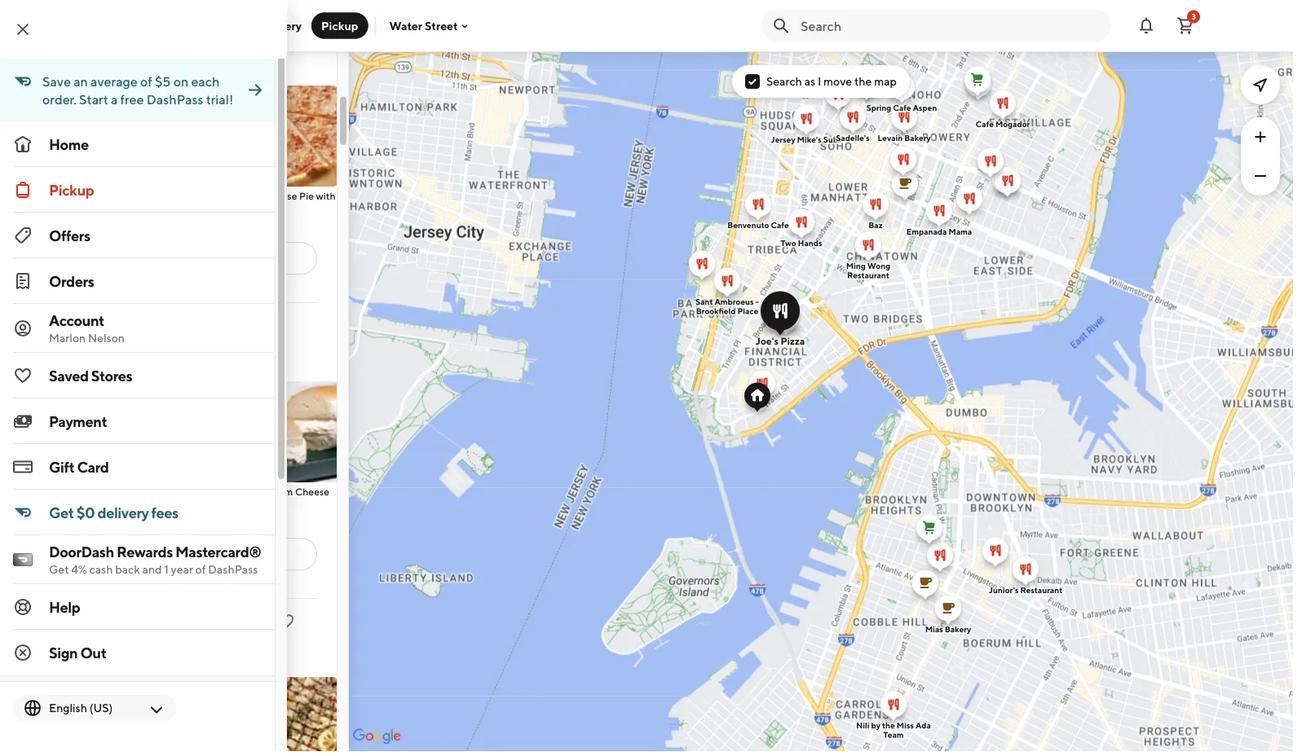 Task type: locate. For each thing, give the bounding box(es) containing it.
4.7 down 'zucker's'
[[33, 341, 48, 354]]

closes down 4.7 ( 3,000+ ratings ) • $
[[76, 61, 111, 75]]

1 pie from the left
[[84, 190, 99, 202]]

2 pie from the left
[[299, 190, 314, 202]]

ratings up open • closes at 3:40 pm
[[93, 637, 128, 650]]

spring
[[867, 103, 892, 113], [867, 103, 892, 113]]

min right $$
[[181, 341, 200, 354]]

delivery
[[258, 19, 302, 32], [72, 252, 113, 265], [72, 548, 113, 562]]

team
[[884, 731, 904, 740], [884, 731, 904, 740]]

cheese right cream
[[295, 487, 330, 498]]

1 open from the top
[[36, 61, 66, 75]]

open down 750+
[[36, 357, 66, 371]]

delivery button
[[248, 13, 312, 39]]

junior's
[[989, 586, 1019, 595], [989, 586, 1019, 595]]

classic for $8.95
[[42, 487, 74, 498]]

nelson
[[88, 332, 125, 345]]

dashpass inside doordash rewards mastercard® get 4% cash back and 1 year of dashpass
[[208, 563, 258, 577]]

0 vertical spatial 6 min
[[177, 45, 206, 58]]

classic inside the classic bec $8.95
[[42, 487, 74, 498]]

levain bakery
[[878, 133, 931, 143], [878, 133, 931, 143]]

ratings up the open • closes at 2:20 am
[[96, 45, 131, 58]]

help link
[[0, 585, 275, 631]]

plain cream cheese sandwich button
[[238, 382, 339, 529]]

pickup right delivery button at top left
[[321, 19, 358, 32]]

account
[[49, 312, 104, 329]]

$0 down mastercard®
[[228, 576, 240, 588]]

paillard di pollo image
[[238, 678, 339, 753]]

$0 delivery fee down doordash
[[59, 576, 126, 588]]

jersey
[[771, 135, 796, 144], [771, 135, 796, 144]]

spring cafe aspen cafe mogador
[[867, 103, 1030, 129], [867, 103, 1030, 129]]

gift card link
[[0, 445, 275, 490]]

3 button
[[1170, 9, 1202, 42]]

0 vertical spatial pm
[[153, 357, 172, 371]]

each
[[191, 74, 220, 89]]

plain up 'sandwich'
[[238, 487, 261, 498]]

dashpass down mastercard®
[[208, 563, 258, 577]]

of right year
[[195, 563, 206, 577]]

the classic bec $8.95
[[23, 487, 96, 513]]

mama
[[949, 227, 972, 237], [949, 227, 972, 237]]

cheese inside plain cheese pie with toppings
[[263, 190, 297, 202]]

0 vertical spatial 6
[[177, 45, 184, 58]]

0 vertical spatial fee
[[112, 280, 126, 292]]

2 classic from the left
[[150, 487, 181, 498]]

2 vertical spatial pickup link
[[172, 539, 317, 571]]

cheese up the $25.00
[[48, 190, 82, 202]]

2 vertical spatial delivery
[[74, 576, 109, 588]]

0 vertical spatial delivery link
[[20, 243, 165, 275]]

1 vertical spatial dashpass
[[208, 563, 258, 577]]

year
[[171, 563, 193, 577]]

3 at from the top
[[113, 653, 124, 667]]

home link
[[0, 122, 275, 167]]

1 vertical spatial of
[[195, 563, 206, 577]]

average rating of 4.7 out of 5 element
[[20, 340, 48, 356]]

of
[[140, 74, 152, 89], [195, 563, 206, 577]]

fee left and
[[112, 576, 126, 588]]

0 vertical spatial fees
[[151, 504, 178, 522]]

2 $0 delivery fee from the top
[[59, 576, 126, 588]]

• left $$
[[126, 341, 131, 354]]

0 horizontal spatial fees
[[151, 504, 178, 522]]

fee for $$
[[112, 576, 126, 588]]

zucker's
[[20, 319, 79, 336]]

(
[[50, 45, 54, 58], [50, 341, 54, 354], [51, 637, 55, 650]]

cheese for $25.00
[[48, 190, 82, 202]]

aspen
[[913, 103, 937, 113], [913, 103, 937, 113]]

joe's pizza
[[756, 336, 805, 347], [756, 336, 805, 347]]

at left 2:20 at the left of the page
[[113, 61, 124, 75]]

0 horizontal spatial the
[[23, 487, 40, 498]]

1 classic from the left
[[42, 487, 74, 498]]

6 up on
[[177, 45, 184, 58]]

0 vertical spatial )
[[131, 45, 135, 58]]

1 horizontal spatial )
[[131, 45, 135, 58]]

0 vertical spatial (
[[50, 45, 54, 58]]

0 vertical spatial 4.7
[[33, 45, 48, 58]]

pie inside plain cheese pie with toppings
[[299, 190, 314, 202]]

0 vertical spatial at
[[113, 61, 124, 75]]

2 fee from the top
[[112, 576, 126, 588]]

sign out link
[[0, 631, 275, 676]]

$$
[[134, 341, 147, 354]]

1 vertical spatial ratings
[[83, 341, 119, 354]]

the for the classic bec $8.95
[[23, 487, 40, 498]]

1 vertical spatial get
[[49, 563, 69, 577]]

2 vertical spatial open
[[36, 653, 66, 667]]

the up $5.75
[[131, 487, 148, 498]]

pickup down toppings
[[227, 252, 262, 265]]

miss
[[897, 721, 914, 731], [897, 721, 914, 731]]

zoom in image
[[1251, 127, 1271, 147]]

0 vertical spatial dashpass
[[147, 92, 203, 107]]

pie
[[84, 190, 99, 202], [299, 190, 314, 202]]

delivery for $$
[[74, 576, 109, 588]]

at left 2:00
[[113, 357, 124, 371]]

cheese up toppings
[[263, 190, 297, 202]]

restaurant
[[848, 271, 890, 280], [848, 271, 890, 280], [1021, 586, 1063, 595], [1021, 586, 1063, 595]]

) left • $$
[[119, 341, 123, 354]]

classic inside 'the classic $5.75'
[[150, 487, 181, 498]]

map region
[[191, 0, 1294, 753]]

delivery up cash
[[72, 548, 113, 562]]

0 vertical spatial get
[[49, 504, 74, 522]]

2 vertical spatial closes
[[76, 653, 111, 667]]

1 at from the top
[[113, 61, 124, 75]]

delivery left pickup button
[[258, 19, 302, 32]]

pie left with
[[299, 190, 314, 202]]

1 vertical spatial $0 delivery fee
[[59, 576, 126, 588]]

1 vertical spatial at
[[113, 357, 124, 371]]

the
[[855, 75, 872, 88], [883, 721, 895, 731], [883, 721, 895, 731]]

joe's
[[756, 336, 779, 347], [756, 336, 779, 347]]

$
[[146, 45, 153, 58]]

mias bakery
[[926, 625, 972, 635], [926, 625, 972, 635]]

0 vertical spatial of
[[140, 74, 152, 89]]

1 closes from the top
[[76, 61, 111, 75]]

2 vertical spatial ratings
[[93, 637, 128, 650]]

pickup inside button
[[321, 19, 358, 32]]

cheese inside plain cheese pie $25.00
[[48, 190, 82, 202]]

stores
[[91, 367, 132, 385]]

plain up the $25.00
[[23, 190, 46, 202]]

1 vertical spatial (
[[50, 341, 54, 354]]

6 right $$
[[172, 341, 179, 354]]

delivery link
[[20, 243, 165, 275], [20, 539, 165, 571]]

1 fee from the top
[[112, 280, 126, 292]]

jersey mike's subs sadelle's
[[771, 133, 870, 144], [771, 133, 870, 144]]

open • closes at 2:00 pm
[[36, 357, 172, 371]]

2 open from the top
[[36, 357, 66, 371]]

pickup link for • closes at 2:20 am
[[172, 243, 317, 275]]

2 delivery link from the top
[[20, 539, 165, 571]]

6 min right $$
[[172, 341, 200, 354]]

1 4.7 from the top
[[33, 45, 48, 58]]

1 horizontal spatial the
[[131, 487, 148, 498]]

delivery up orders
[[72, 252, 113, 265]]

$0 up help
[[59, 576, 72, 588]]

open for open • closes at 3:40 pm
[[36, 653, 66, 667]]

1 vertical spatial 6 min
[[172, 341, 200, 354]]

pm right 2:00
[[153, 357, 172, 371]]

2 at from the top
[[113, 357, 124, 371]]

0 horizontal spatial classic
[[42, 487, 74, 498]]

1 horizontal spatial pie
[[299, 190, 314, 202]]

mogador
[[996, 119, 1030, 129], [996, 119, 1030, 129]]

3 open from the top
[[36, 653, 66, 667]]

0 horizontal spatial )
[[119, 341, 123, 354]]

baz empanada mama
[[869, 221, 972, 237], [869, 221, 972, 237]]

1 vertical spatial pm
[[152, 653, 171, 667]]

0 vertical spatial ratings
[[96, 45, 131, 58]]

open down 3,000+
[[36, 61, 66, 75]]

1 vertical spatial fee
[[112, 576, 126, 588]]

1 vertical spatial pickup link
[[172, 243, 317, 275]]

ratings
[[96, 45, 131, 58], [83, 341, 119, 354], [93, 637, 128, 650]]

0 horizontal spatial pie
[[84, 190, 99, 202]]

0 vertical spatial delivery
[[258, 19, 302, 32]]

$0 delivery fee for open
[[59, 280, 126, 292]]

ming wong restaurant
[[847, 261, 891, 280], [847, 261, 891, 280]]

ada
[[916, 721, 931, 731], [916, 721, 931, 731]]

1 vertical spatial 4.7
[[33, 341, 48, 354]]

classic up $5.75
[[150, 487, 181, 498]]

pickup up the '$0 fees'
[[227, 548, 262, 562]]

$0 delivery fee
[[59, 280, 126, 292], [59, 576, 126, 588]]

dashpass inside save an average of $5 on each order. start a free dashpass trial!
[[147, 92, 203, 107]]

• down 1,300+
[[69, 653, 74, 667]]

pie up the offers
[[84, 190, 99, 202]]

ratings for ( 750+ ratings )
[[83, 341, 119, 354]]

plain cheese pie with toppings image
[[238, 86, 339, 187]]

pickup for pickup "link" for $$
[[227, 548, 262, 562]]

fidi
[[140, 319, 166, 336]]

0 vertical spatial pickup link
[[0, 167, 275, 213]]

( for ( 1,300+ ratings
[[51, 637, 55, 650]]

classic down gift
[[42, 487, 74, 498]]

pie inside plain cheese pie $25.00
[[84, 190, 99, 202]]

2 the from the left
[[131, 487, 148, 498]]

subs
[[824, 135, 842, 144], [824, 135, 842, 144]]

2 4.7 from the top
[[33, 341, 48, 354]]

( right average rating of 4.7 out of 5 element on the left of page
[[50, 341, 54, 354]]

2:00
[[126, 357, 151, 371]]

2 vertical spatial at
[[113, 653, 124, 667]]

plain cream cheese sandwich image
[[238, 382, 339, 483]]

at for 2:20
[[113, 61, 124, 75]]

get left 4%
[[49, 563, 69, 577]]

saved stores link
[[0, 353, 275, 399]]

• right $
[[156, 45, 161, 58]]

dashpass for mastercard®
[[208, 563, 258, 577]]

the up $8.95
[[23, 487, 40, 498]]

$0 for pickup "link" for $$
[[228, 576, 240, 588]]

ratings up open • closes at 2:00 pm
[[83, 341, 119, 354]]

get up doordash
[[49, 504, 74, 522]]

fees up rewards
[[151, 504, 178, 522]]

delivery link up account
[[20, 243, 165, 275]]

open for open • closes at 2:00 pm
[[36, 357, 66, 371]]

1 vertical spatial open
[[36, 357, 66, 371]]

1 vertical spatial delivery link
[[20, 539, 165, 571]]

( right 4.8
[[51, 637, 55, 650]]

min up each on the left top of page
[[187, 45, 206, 58]]

orders
[[49, 272, 94, 290]]

by
[[872, 721, 881, 731], [872, 721, 881, 731]]

sandwich
[[238, 501, 282, 513]]

closes down ( 750+ ratings ) at the top left
[[76, 357, 111, 371]]

search as i move the map
[[767, 75, 897, 88]]

two
[[781, 239, 797, 248], [781, 239, 797, 248]]

save an average of $5 on each order. start a free dashpass trial! status
[[0, 59, 246, 122]]

the classic bec image
[[23, 382, 124, 483]]

3,000+
[[54, 45, 93, 58]]

at left 3:40
[[113, 653, 124, 667]]

-
[[756, 297, 759, 307], [756, 297, 759, 307], [130, 319, 137, 336], [128, 615, 134, 632]]

$0 up account
[[59, 280, 72, 292]]

plain inside plain cream cheese sandwich
[[238, 487, 261, 498]]

$0 down bec
[[76, 504, 95, 522]]

the inside the classic bec $8.95
[[23, 487, 40, 498]]

of left the '$5'
[[140, 74, 152, 89]]

1,300+
[[55, 637, 90, 650]]

fees down mastercard®
[[243, 576, 261, 588]]

dashpass down on
[[147, 92, 203, 107]]

1 horizontal spatial of
[[195, 563, 206, 577]]

closes down ( 1,300+ ratings
[[76, 653, 111, 667]]

0 vertical spatial open
[[36, 61, 66, 75]]

pickup up the $25.00
[[49, 181, 94, 199]]

0 vertical spatial $0 delivery fee
[[59, 280, 126, 292]]

1 the from the left
[[23, 487, 40, 498]]

1 horizontal spatial dashpass
[[208, 563, 258, 577]]

open
[[36, 61, 66, 75], [36, 357, 66, 371], [36, 653, 66, 667]]

the inside 'the classic $5.75'
[[131, 487, 148, 498]]

1 delivery link from the top
[[20, 243, 165, 275]]

sant ambroeus - brookfield place
[[696, 297, 759, 316], [696, 297, 759, 316], [20, 615, 250, 632]]

0 vertical spatial delivery
[[74, 280, 109, 292]]

delivery link down get $0 delivery fees at the left of page
[[20, 539, 165, 571]]

$8.95
[[23, 501, 49, 513]]

hands
[[798, 239, 823, 248], [798, 239, 823, 248]]

mastercard®
[[175, 543, 261, 561]]

4.7 down close 'icon'
[[33, 45, 48, 58]]

1 vertical spatial closes
[[76, 357, 111, 371]]

delivery for • closes at 2:20 am
[[74, 280, 109, 292]]

0 vertical spatial closes
[[76, 61, 111, 75]]

1 horizontal spatial classic
[[150, 487, 181, 498]]

pm right 3:40
[[152, 653, 171, 667]]

fee
[[112, 280, 126, 292], [112, 576, 126, 588]]

recenter the map image
[[1251, 75, 1271, 95]]

4%
[[71, 563, 87, 577]]

2 closes from the top
[[76, 357, 111, 371]]

pickup link
[[0, 167, 275, 213], [172, 243, 317, 275], [172, 539, 317, 571]]

plain cream cheese sandwich
[[238, 487, 330, 513]]

2 vertical spatial (
[[51, 637, 55, 650]]

pickup
[[321, 19, 358, 32], [49, 181, 94, 199], [227, 252, 262, 265], [227, 548, 262, 562]]

0 horizontal spatial of
[[140, 74, 152, 89]]

2 vertical spatial delivery
[[72, 548, 113, 562]]

open down 4.8
[[36, 653, 66, 667]]

fee up bagels
[[112, 280, 126, 292]]

1 $0 delivery fee from the top
[[59, 280, 126, 292]]

levain
[[878, 133, 903, 143], [878, 133, 903, 143]]

get inside doordash rewards mastercard® get 4% cash back and 1 year of dashpass
[[49, 563, 69, 577]]

plain inside plain cheese pie with toppings
[[238, 190, 261, 202]]

2 get from the top
[[49, 563, 69, 577]]

0 horizontal spatial dashpass
[[147, 92, 203, 107]]

plain up toppings
[[238, 190, 261, 202]]

3 closes from the top
[[76, 653, 111, 667]]

1 vertical spatial delivery
[[72, 252, 113, 265]]

• left $
[[138, 45, 143, 58]]

average rating of 4.8 out of 5 element
[[20, 636, 49, 652]]

6 min up on
[[177, 45, 206, 58]]

( up save
[[50, 45, 54, 58]]

bagels
[[82, 319, 127, 336]]

mias
[[926, 625, 944, 635], [926, 625, 944, 635]]

dashpass
[[147, 92, 203, 107], [208, 563, 258, 577]]

classic for $5.75
[[150, 487, 181, 498]]

close image
[[13, 20, 33, 39]]

1 vertical spatial )
[[119, 341, 123, 354]]

pm
[[153, 357, 172, 371], [152, 653, 171, 667]]

saved stores
[[49, 367, 132, 385]]

1 vertical spatial min
[[181, 341, 200, 354]]

4.8
[[33, 637, 49, 650]]

zoom out image
[[1251, 166, 1271, 186]]

ming
[[847, 261, 866, 271], [847, 261, 866, 271]]

$0 delivery fee up account
[[59, 280, 126, 292]]

) left $
[[131, 45, 135, 58]]

minestrone image
[[131, 678, 232, 753]]

of inside doordash rewards mastercard® get 4% cash back and 1 year of dashpass
[[195, 563, 206, 577]]

1 horizontal spatial fees
[[243, 576, 261, 588]]



Task type: describe. For each thing, give the bounding box(es) containing it.
$29.00 button
[[131, 86, 232, 218]]

as
[[805, 75, 816, 88]]

cheese for with
[[263, 190, 297, 202]]

plain for $$
[[238, 487, 261, 498]]

$29.00
[[131, 205, 164, 217]]

am
[[152, 61, 171, 75]]

sign
[[49, 644, 78, 662]]

1
[[164, 563, 169, 577]]

2:20
[[126, 61, 150, 75]]

fees inside get $0 delivery fees link
[[151, 504, 178, 522]]

0 vertical spatial min
[[187, 45, 206, 58]]

the classic image
[[131, 382, 232, 483]]

bec
[[76, 487, 96, 498]]

cash
[[89, 563, 113, 577]]

pickup link for $$
[[172, 539, 317, 571]]

fee for • closes at 2:20 am
[[112, 280, 126, 292]]

doordash
[[49, 543, 114, 561]]

start
[[79, 92, 108, 107]]

1 vertical spatial 6
[[172, 341, 179, 354]]

1 vertical spatial fees
[[243, 576, 261, 588]]

delivery for $$
[[72, 548, 113, 562]]

offers
[[49, 227, 90, 244]]

save an average of $5 on each order. start a free dashpass trial! link
[[0, 59, 275, 122]]

closes for • closes at 2:20 am
[[76, 61, 111, 75]]

plain cheese pie image
[[23, 86, 124, 187]]

1 vertical spatial delivery
[[97, 504, 149, 522]]

street
[[425, 19, 458, 32]]

open • closes at 2:20 am
[[36, 61, 171, 75]]

orders link
[[0, 259, 275, 304]]

with
[[316, 190, 336, 202]]

payment link
[[0, 399, 275, 445]]

offers link
[[0, 213, 275, 259]]

a
[[111, 92, 118, 107]]

cream
[[263, 487, 293, 498]]

5 items, open order cart image
[[1176, 16, 1196, 35]]

plain cheese pie with toppings
[[238, 190, 336, 217]]

the for the classic $5.75
[[131, 487, 148, 498]]

save an average of $5 on each order. start a free dashpass trial!
[[42, 74, 233, 107]]

and
[[142, 563, 162, 577]]

open for open • closes at 2:20 am
[[36, 61, 66, 75]]

( 750+ ratings )
[[50, 341, 123, 354]]

750+
[[54, 341, 81, 354]]

3:40
[[126, 653, 150, 667]]

the classic $5.75
[[131, 487, 181, 513]]

$5.75
[[131, 501, 156, 513]]

toppings
[[238, 205, 279, 217]]

delivery inside button
[[258, 19, 302, 32]]

cheese inside plain cream cheese sandwich
[[295, 487, 330, 498]]

powered by google image
[[353, 729, 401, 746]]

on
[[173, 74, 189, 89]]

• $$
[[126, 341, 147, 354]]

at for 2:00
[[113, 357, 124, 371]]

$0 delivery fee for •
[[59, 576, 126, 588]]

help
[[49, 599, 80, 616]]

gift card
[[49, 458, 109, 476]]

home
[[49, 135, 89, 153]]

closes for • closes at 3:40 pm
[[76, 653, 111, 667]]

plain inside plain cheese pie $25.00
[[23, 190, 46, 202]]

$5
[[155, 74, 171, 89]]

$0 fees
[[228, 576, 261, 588]]

account marlon nelson
[[49, 312, 125, 345]]

move
[[824, 75, 853, 88]]

trial!
[[206, 92, 233, 107]]

dashpass for average
[[147, 92, 203, 107]]

get $0 delivery fees link
[[0, 490, 275, 536]]

fettuccine alla bolognese image
[[23, 678, 124, 753]]

pickup button
[[312, 13, 368, 39]]

open • closes at 3:40 pm
[[36, 653, 171, 667]]

• down 750+
[[69, 357, 74, 371]]

pickup for pickup button
[[321, 19, 358, 32]]

doordash rewards mastercard® get 4% cash back and 1 year of dashpass
[[49, 543, 261, 577]]

water street
[[389, 19, 458, 32]]

4.7 for 4.7 ( 3,000+ ratings ) • $
[[33, 45, 48, 58]]

water
[[389, 19, 423, 32]]

Search as I move the map checkbox
[[746, 74, 760, 89]]

an
[[74, 74, 88, 89]]

( 1,300+ ratings
[[51, 637, 128, 650]]

map
[[875, 75, 897, 88]]

pm for • closes at 3:40 pm
[[152, 653, 171, 667]]

pm for • closes at 2:00 pm
[[153, 357, 172, 371]]

delivery link for open
[[20, 243, 165, 275]]

sign out
[[49, 644, 106, 662]]

average
[[91, 74, 138, 89]]

pickup for pickup "link" for • closes at 2:20 am
[[227, 252, 262, 265]]

of inside save an average of $5 on each order. start a free dashpass trial!
[[140, 74, 152, 89]]

$25.00
[[23, 205, 57, 217]]

saved
[[49, 367, 89, 385]]

rewards
[[117, 543, 173, 561]]

closes for • closes at 2:00 pm
[[76, 357, 111, 371]]

pie for plain cheese pie with toppings
[[299, 190, 314, 202]]

search
[[767, 75, 803, 88]]

payment
[[49, 413, 107, 430]]

zucker's bagels - fidi
[[20, 319, 166, 336]]

gift
[[49, 458, 75, 476]]

4.7 for 4.7
[[33, 341, 48, 354]]

$0 for delivery link for •
[[59, 576, 72, 588]]

water street button
[[389, 19, 471, 32]]

• right $$
[[151, 341, 155, 354]]

at for 3:40
[[113, 653, 124, 667]]

back
[[115, 563, 140, 577]]

4.7 ( 3,000+ ratings ) • $
[[33, 45, 153, 58]]

delivery link for •
[[20, 539, 165, 571]]

plain cheese pie with toppings button
[[238, 86, 339, 233]]

plain for • closes at 2:20 am
[[238, 190, 261, 202]]

ratings for ( 1,300+ ratings
[[93, 637, 128, 650]]

• down 3,000+
[[69, 61, 74, 75]]

delivery for • closes at 2:20 am
[[72, 252, 113, 265]]

3
[[1192, 12, 1196, 21]]

free
[[120, 92, 144, 107]]

card
[[77, 458, 109, 476]]

click to add this store to your saved list image
[[276, 613, 295, 633]]

marlon
[[49, 332, 86, 345]]

notification bell image
[[1137, 16, 1157, 35]]

pepperoni pie image
[[131, 86, 232, 187]]

1 get from the top
[[49, 504, 74, 522]]

order.
[[42, 92, 77, 107]]

( for ( 750+ ratings )
[[50, 341, 54, 354]]

out
[[80, 644, 106, 662]]

get $0 delivery fees
[[49, 504, 178, 522]]

$0 for delivery link for open
[[59, 280, 72, 292]]

pie for plain cheese pie $25.00
[[84, 190, 99, 202]]



Task type: vqa. For each thing, say whether or not it's contained in the screenshot.
Add item to cart icon in the bottom of the page
no



